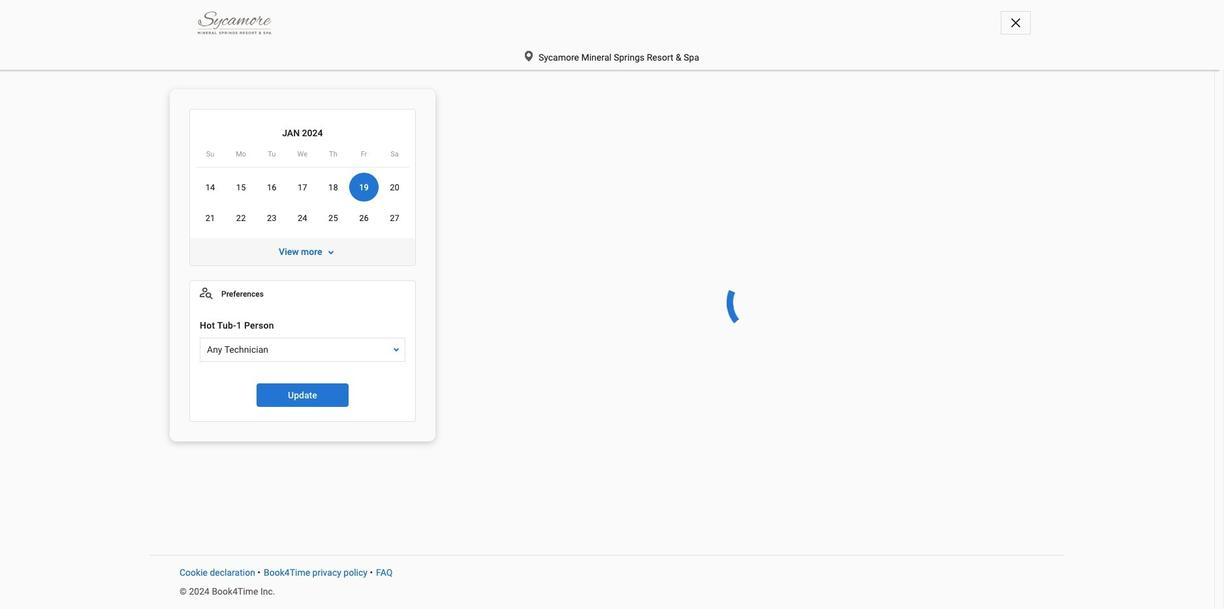 Task type: describe. For each thing, give the bounding box(es) containing it.
logo image image
[[193, 7, 275, 39]]

loading progress bar
[[714, 258, 805, 348]]



Task type: locate. For each thing, give the bounding box(es) containing it.
None field
[[200, 338, 405, 362]]



